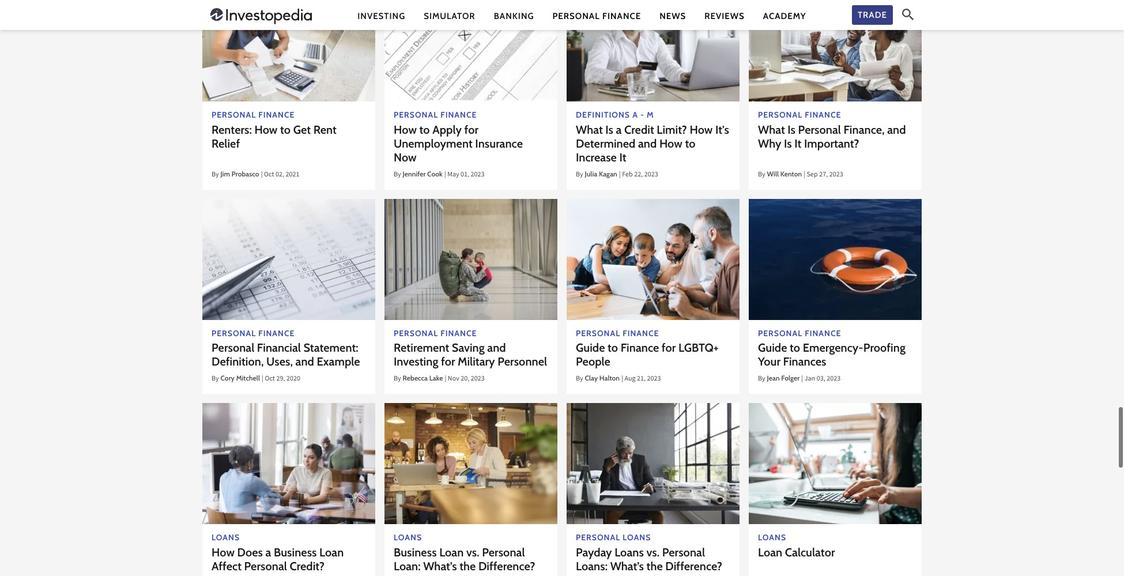 Task type: vqa. For each thing, say whether or not it's contained in the screenshot.
Guide corresponding to People
yes



Task type: describe. For each thing, give the bounding box(es) containing it.
how to apply for unemployment insurance now by jennifer cook may 01, 2023
[[394, 123, 523, 180]]

rent
[[314, 123, 337, 137]]

loan calculator link
[[749, 403, 922, 576]]

people
[[576, 355, 611, 369]]

financial
[[257, 341, 301, 355]]

personnel
[[498, 355, 547, 369]]

finances
[[783, 355, 827, 369]]

investing link
[[358, 10, 405, 22]]

finance,
[[844, 123, 885, 137]]

why
[[758, 137, 782, 150]]

woman with bills and calculator at laptop image
[[202, 0, 375, 102]]

search image
[[902, 9, 914, 20]]

it inside what is a credit limit? how it's determined and how to increase it by julia kagan feb 22, 2023
[[620, 150, 627, 164]]

it inside what is personal finance, and why is it important?
[[795, 137, 802, 150]]

pen on application form checking "no" to the question "are you employed?" image
[[385, 0, 558, 102]]

loan inside business loan vs. personal loan: what's the difference?
[[439, 545, 464, 559]]

business loan vs. personal loan: what's the difference?
[[394, 545, 535, 573]]

2023 inside retirement saving and investing for military personnel by rebecca lake nov 20, 2023
[[471, 374, 485, 385]]

halton
[[600, 374, 620, 382]]

rebecca
[[403, 374, 428, 382]]

limit?
[[657, 123, 687, 137]]

by inside the how to apply for unemployment insurance now by jennifer cook may 01, 2023
[[394, 169, 401, 180]]

3 loan from the left
[[758, 545, 783, 559]]

julia
[[585, 169, 597, 178]]

jan
[[805, 374, 815, 385]]

what for what is a credit limit? how it's determined and how to increase it by julia kagan feb 22, 2023
[[576, 123, 603, 137]]

what is personal finance, and why is it important?
[[758, 123, 906, 150]]

business loan image
[[385, 403, 558, 524]]

personal inside what is personal finance, and why is it important?
[[798, 123, 841, 137]]

folger
[[782, 374, 800, 382]]

to for how to apply for unemployment insurance now
[[419, 123, 430, 137]]

to for guide to emergency-proofing your finances
[[790, 341, 800, 355]]

jean
[[767, 374, 780, 382]]

the for loan
[[460, 559, 476, 573]]

soldier hugging child at airport image
[[385, 199, 558, 320]]

insurance
[[475, 137, 523, 150]]

increase
[[576, 150, 617, 164]]

calculator
[[785, 545, 835, 559]]

loans
[[615, 545, 644, 559]]

military
[[458, 355, 495, 369]]

unemployment
[[394, 137, 473, 150]]

2020
[[287, 374, 300, 385]]

what is a credit limit? how it's determined and how to increase it by julia kagan feb 22, 2023
[[576, 123, 729, 180]]

personal finance
[[553, 11, 641, 21]]

payday
[[576, 545, 612, 559]]

lgbtq+
[[679, 341, 719, 355]]

renters:
[[212, 123, 252, 137]]

renters: how to get rent relief
[[212, 123, 337, 150]]

business loan vs. personal loan: what's the difference? link
[[385, 403, 558, 576]]

how left it's
[[690, 123, 713, 137]]

personal inside 'personal financial statement: definition, uses, and example by cory mitchell oct 29, 2020'
[[212, 341, 254, 355]]

will
[[767, 169, 779, 178]]

business inside business loan vs. personal loan: what's the difference?
[[394, 545, 437, 559]]

difference? for payday loans vs. personal loans: what's the difference?
[[666, 559, 723, 573]]

what's for loan
[[423, 559, 457, 573]]

relief
[[212, 137, 240, 150]]

difference? for business loan vs. personal loan: what's the difference?
[[479, 559, 535, 573]]

payday loans vs. personal loans: what's the difference? link
[[567, 403, 740, 576]]

personal financial statement: definition, uses, and example by cory mitchell oct 29, 2020
[[212, 341, 360, 385]]

to for guide to finance for lgbtq+ people
[[608, 341, 618, 355]]

finance inside the guide to finance for lgbtq+ people by clay halton aug 21, 2023
[[621, 341, 659, 355]]

by inside guide to emergency-proofing your finances by jean folger jan 03, 2023
[[758, 374, 766, 385]]

the for loans
[[647, 559, 663, 573]]

probasco
[[232, 169, 259, 178]]

trade
[[858, 10, 887, 20]]

feb
[[622, 169, 633, 180]]

by will kenton sep 27, 2023
[[758, 169, 843, 180]]

0 vertical spatial investing
[[358, 11, 405, 21]]

27,
[[819, 169, 828, 180]]

now
[[394, 150, 417, 164]]

trade link
[[852, 5, 893, 25]]

by inside 'personal financial statement: definition, uses, and example by cory mitchell oct 29, 2020'
[[212, 374, 219, 385]]

academy
[[763, 11, 807, 21]]

small business owner calculating finances image
[[749, 403, 922, 524]]

does
[[237, 545, 263, 559]]

kagan
[[599, 169, 617, 178]]

investopedia homepage image
[[210, 7, 312, 25]]

payday loans vs. personal loans: what's the difference?
[[576, 545, 723, 573]]

to inside renters: how to get rent relief
[[280, 123, 291, 137]]

clay
[[585, 374, 598, 382]]

finance inside 'link'
[[603, 11, 641, 21]]

02,
[[276, 169, 284, 180]]

retirement saving and investing for military personnel by rebecca lake nov 20, 2023
[[394, 341, 547, 385]]

loan calculator
[[758, 545, 835, 559]]

simulator
[[424, 11, 476, 21]]

a man holds a credit card while using a laptop. image
[[567, 0, 740, 102]]

emergency image
[[749, 199, 922, 320]]

get
[[293, 123, 311, 137]]

aug
[[625, 374, 636, 385]]

affect
[[212, 559, 242, 573]]

what's for loans
[[610, 559, 644, 573]]

banking link
[[494, 10, 534, 22]]

how inside how does a business loan affect personal credit?
[[212, 545, 235, 559]]

news link
[[660, 10, 686, 22]]

your
[[758, 355, 781, 369]]

saving
[[452, 341, 485, 355]]

by inside retirement saving and investing for military personnel by rebecca lake nov 20, 2023
[[394, 374, 401, 385]]

loans:
[[576, 559, 608, 573]]

a for credit
[[616, 123, 622, 137]]

01,
[[461, 169, 469, 180]]

business inside how does a business loan affect personal credit?
[[274, 545, 317, 559]]

personal inside business loan vs. personal loan: what's the difference?
[[482, 545, 525, 559]]

and inside retirement saving and investing for military personnel by rebecca lake nov 20, 2023
[[487, 341, 506, 355]]



Task type: locate. For each thing, give the bounding box(es) containing it.
how
[[255, 123, 278, 137], [394, 123, 417, 137], [690, 123, 713, 137], [660, 137, 683, 150], [212, 545, 235, 559]]

0 horizontal spatial vs.
[[466, 545, 480, 559]]

2023 inside guide to emergency-proofing your finances by jean folger jan 03, 2023
[[827, 374, 841, 385]]

apply
[[433, 123, 462, 137]]

2021
[[286, 169, 300, 180]]

uses,
[[266, 355, 293, 369]]

to left it's
[[685, 137, 696, 150]]

a left credit
[[616, 123, 622, 137]]

29,
[[276, 374, 285, 385]]

1 difference? from the left
[[479, 559, 535, 573]]

it
[[795, 137, 802, 150], [620, 150, 627, 164]]

1 what's from the left
[[423, 559, 457, 573]]

personal finance link
[[553, 10, 641, 22]]

determined
[[576, 137, 636, 150]]

investing
[[358, 11, 405, 21], [394, 355, 438, 369]]

2023 inside what is a credit limit? how it's determined and how to increase it by julia kagan feb 22, 2023
[[644, 169, 658, 180]]

oct inside 'personal financial statement: definition, uses, and example by cory mitchell oct 29, 2020'
[[265, 374, 275, 385]]

by left the jim at left
[[212, 169, 219, 180]]

2 the from the left
[[647, 559, 663, 573]]

and inside what is personal finance, and why is it important?
[[888, 123, 906, 137]]

2 loan from the left
[[439, 545, 464, 559]]

it right "why"
[[795, 137, 802, 150]]

by inside the guide to finance for lgbtq+ people by clay halton aug 21, 2023
[[576, 374, 583, 385]]

reviews
[[705, 11, 745, 21]]

21,
[[637, 374, 646, 385]]

1 vertical spatial oct
[[265, 374, 275, 385]]

to inside what is a credit limit? how it's determined and how to increase it by julia kagan feb 22, 2023
[[685, 137, 696, 150]]

the inside business loan vs. personal loan: what's the difference?
[[460, 559, 476, 573]]

2023 right "21," on the bottom of page
[[647, 374, 661, 385]]

and inside 'personal financial statement: definition, uses, and example by cory mitchell oct 29, 2020'
[[296, 355, 314, 369]]

2023 right the 03,
[[827, 374, 841, 385]]

what's right loans:
[[610, 559, 644, 573]]

vs.
[[466, 545, 480, 559], [647, 545, 660, 559]]

0 horizontal spatial loan
[[320, 545, 344, 559]]

1 loan from the left
[[320, 545, 344, 559]]

1 horizontal spatial vs.
[[647, 545, 660, 559]]

to left the apply
[[419, 123, 430, 137]]

what inside what is a credit limit? how it's determined and how to increase it by julia kagan feb 22, 2023
[[576, 123, 603, 137]]

for left lgbtq+
[[662, 341, 676, 355]]

example
[[317, 355, 360, 369]]

what's inside business loan vs. personal loan: what's the difference?
[[423, 559, 457, 573]]

0 horizontal spatial difference?
[[479, 559, 535, 573]]

mitchell
[[236, 374, 260, 382]]

22,
[[634, 169, 643, 180]]

the inside payday loans vs. personal loans: what's the difference?
[[647, 559, 663, 573]]

1 business from the left
[[274, 545, 317, 559]]

lake
[[429, 374, 443, 382]]

a for business
[[266, 545, 271, 559]]

2 business from the left
[[394, 545, 437, 559]]

how up now
[[394, 123, 417, 137]]

to
[[280, 123, 291, 137], [419, 123, 430, 137], [685, 137, 696, 150], [608, 341, 618, 355], [790, 341, 800, 355]]

1 horizontal spatial the
[[647, 559, 663, 573]]

0 horizontal spatial it
[[620, 150, 627, 164]]

loan
[[320, 545, 344, 559], [439, 545, 464, 559], [758, 545, 783, 559]]

and right finance,
[[888, 123, 906, 137]]

how does a business loan affect personal credit? link
[[202, 403, 375, 576]]

1 horizontal spatial it
[[795, 137, 802, 150]]

cory
[[221, 374, 235, 382]]

definition,
[[212, 355, 264, 369]]

man looking over papers image
[[567, 403, 740, 524]]

guide to finance for lgbtq+ people by clay halton aug 21, 2023
[[576, 341, 719, 385]]

what's inside payday loans vs. personal loans: what's the difference?
[[610, 559, 644, 573]]

oct left 29, in the left bottom of the page
[[265, 374, 275, 385]]

personal inside payday loans vs. personal loans: what's the difference?
[[662, 545, 705, 559]]

it up feb
[[620, 150, 627, 164]]

the
[[460, 559, 476, 573], [647, 559, 663, 573]]

guide for finances
[[758, 341, 787, 355]]

guide inside the guide to finance for lgbtq+ people by clay halton aug 21, 2023
[[576, 341, 605, 355]]

2 what's from the left
[[610, 559, 644, 573]]

1 horizontal spatial what
[[758, 123, 785, 137]]

2023 right 27,
[[830, 169, 843, 180]]

to left get
[[280, 123, 291, 137]]

sep
[[807, 169, 818, 180]]

for up nov
[[441, 355, 455, 369]]

to inside the how to apply for unemployment insurance now by jennifer cook may 01, 2023
[[419, 123, 430, 137]]

how right credit
[[660, 137, 683, 150]]

0 horizontal spatial the
[[460, 559, 476, 573]]

investing inside retirement saving and investing for military personnel by rebecca lake nov 20, 2023
[[394, 355, 438, 369]]

a
[[616, 123, 622, 137], [266, 545, 271, 559]]

guide up clay
[[576, 341, 605, 355]]

credit
[[624, 123, 654, 137]]

image image
[[567, 199, 740, 320]]

by left rebecca
[[394, 374, 401, 385]]

2023 right '22,'
[[644, 169, 658, 180]]

1 vertical spatial a
[[266, 545, 271, 559]]

important?
[[804, 137, 859, 150]]

is inside what is a credit limit? how it's determined and how to increase it by julia kagan feb 22, 2023
[[606, 123, 614, 137]]

0 horizontal spatial what
[[576, 123, 603, 137]]

and
[[888, 123, 906, 137], [638, 137, 657, 150], [487, 341, 506, 355], [296, 355, 314, 369]]

to right your
[[790, 341, 800, 355]]

a inside how does a business loan affect personal credit?
[[266, 545, 271, 559]]

what for what is personal finance, and why is it important?
[[758, 123, 785, 137]]

and up '22,'
[[638, 137, 657, 150]]

1 horizontal spatial a
[[616, 123, 622, 137]]

0 horizontal spatial what's
[[423, 559, 457, 573]]

may
[[448, 169, 459, 180]]

simulator link
[[424, 10, 476, 22]]

by left will
[[758, 169, 766, 180]]

0 horizontal spatial for
[[441, 355, 455, 369]]

how does a business loan affect personal credit?
[[212, 545, 344, 573]]

woman takes out a business loan image
[[202, 403, 375, 524]]

how inside renters: how to get rent relief
[[255, 123, 278, 137]]

2 difference? from the left
[[666, 559, 723, 573]]

by left clay
[[576, 374, 583, 385]]

loan inside how does a business loan affect personal credit?
[[320, 545, 344, 559]]

2023
[[471, 169, 485, 180], [644, 169, 658, 180], [830, 169, 843, 180], [471, 374, 485, 385], [647, 374, 661, 385], [827, 374, 841, 385]]

1 horizontal spatial business
[[394, 545, 437, 559]]

credit?
[[290, 559, 325, 573]]

for right the apply
[[465, 123, 479, 137]]

what inside what is personal finance, and why is it important?
[[758, 123, 785, 137]]

for inside the how to apply for unemployment insurance now by jennifer cook may 01, 2023
[[465, 123, 479, 137]]

oct
[[264, 169, 274, 180], [265, 374, 275, 385]]

2023 inside the how to apply for unemployment insurance now by jennifer cook may 01, 2023
[[471, 169, 485, 180]]

guide to emergency-proofing your finances by jean folger jan 03, 2023
[[758, 341, 906, 385]]

finance left news
[[603, 11, 641, 21]]

proofing
[[864, 341, 906, 355]]

banking
[[494, 11, 534, 21]]

0 horizontal spatial business
[[274, 545, 317, 559]]

1 horizontal spatial guide
[[758, 341, 787, 355]]

a right does
[[266, 545, 271, 559]]

is for a
[[606, 123, 614, 137]]

it's
[[716, 123, 729, 137]]

vs. inside payday loans vs. personal loans: what's the difference?
[[647, 545, 660, 559]]

jennifer
[[403, 169, 426, 178]]

to inside the guide to finance for lgbtq+ people by clay halton aug 21, 2023
[[608, 341, 618, 355]]

by left julia
[[576, 169, 583, 180]]

business
[[274, 545, 317, 559], [394, 545, 437, 559]]

a inside what is a credit limit? how it's determined and how to increase it by julia kagan feb 22, 2023
[[616, 123, 622, 137]]

cook
[[427, 169, 443, 178]]

how right renters:
[[255, 123, 278, 137]]

what's
[[423, 559, 457, 573], [610, 559, 644, 573]]

2023 right 01,
[[471, 169, 485, 180]]

to up halton
[[608, 341, 618, 355]]

difference? inside payday loans vs. personal loans: what's the difference?
[[666, 559, 723, 573]]

1 guide from the left
[[576, 341, 605, 355]]

and right saving at left bottom
[[487, 341, 506, 355]]

by left jean
[[758, 374, 766, 385]]

difference? inside business loan vs. personal loan: what's the difference?
[[479, 559, 535, 573]]

03,
[[817, 374, 826, 385]]

by left the jennifer on the left
[[394, 169, 401, 180]]

vs. for loan
[[466, 545, 480, 559]]

1 vs. from the left
[[466, 545, 480, 559]]

oct left 02,
[[264, 169, 274, 180]]

for inside retirement saving and investing for military personnel by rebecca lake nov 20, 2023
[[441, 355, 455, 369]]

2 horizontal spatial loan
[[758, 545, 783, 559]]

how left does
[[212, 545, 235, 559]]

by inside what is a credit limit? how it's determined and how to increase it by julia kagan feb 22, 2023
[[576, 169, 583, 180]]

1 horizontal spatial loan
[[439, 545, 464, 559]]

vs. inside business loan vs. personal loan: what's the difference?
[[466, 545, 480, 559]]

0 horizontal spatial a
[[266, 545, 271, 559]]

2 horizontal spatial for
[[662, 341, 676, 355]]

2023 right 20,
[[471, 374, 485, 385]]

0 vertical spatial finance
[[603, 11, 641, 21]]

guide
[[576, 341, 605, 355], [758, 341, 787, 355]]

guide for people
[[576, 341, 605, 355]]

2023 inside the guide to finance for lgbtq+ people by clay halton aug 21, 2023
[[647, 374, 661, 385]]

happy couple going over finances with a laptop and calculator image
[[749, 0, 922, 102]]

academy link
[[763, 10, 807, 22]]

and up 2020
[[296, 355, 314, 369]]

finance
[[603, 11, 641, 21], [621, 341, 659, 355]]

20,
[[461, 374, 470, 385]]

1 what from the left
[[576, 123, 603, 137]]

what up increase
[[576, 123, 603, 137]]

1 horizontal spatial difference?
[[666, 559, 723, 573]]

1 horizontal spatial what's
[[610, 559, 644, 573]]

what
[[576, 123, 603, 137], [758, 123, 785, 137]]

what's right loan: on the bottom left of page
[[423, 559, 457, 573]]

0 vertical spatial a
[[616, 123, 622, 137]]

0 vertical spatial oct
[[264, 169, 274, 180]]

to inside guide to emergency-proofing your finances by jean folger jan 03, 2023
[[790, 341, 800, 355]]

personal inside 'link'
[[553, 11, 600, 21]]

personal
[[553, 11, 600, 21], [798, 123, 841, 137], [212, 341, 254, 355], [482, 545, 525, 559], [662, 545, 705, 559], [244, 559, 287, 573]]

nov
[[448, 374, 459, 385]]

difference?
[[479, 559, 535, 573], [666, 559, 723, 573]]

2 guide from the left
[[758, 341, 787, 355]]

guide inside guide to emergency-proofing your finances by jean folger jan 03, 2023
[[758, 341, 787, 355]]

for
[[465, 123, 479, 137], [662, 341, 676, 355], [441, 355, 455, 369]]

retirement
[[394, 341, 449, 355]]

kenton
[[781, 169, 802, 178]]

personal inside how does a business loan affect personal credit?
[[244, 559, 287, 573]]

guide up jean
[[758, 341, 787, 355]]

how inside the how to apply for unemployment insurance now by jennifer cook may 01, 2023
[[394, 123, 417, 137]]

what up will
[[758, 123, 785, 137]]

is for personal
[[788, 123, 796, 137]]

and inside what is a credit limit? how it's determined and how to increase it by julia kagan feb 22, 2023
[[638, 137, 657, 150]]

for for lgbtq+
[[662, 341, 676, 355]]

vs. for loans
[[647, 545, 660, 559]]

by left cory
[[212, 374, 219, 385]]

by jim probasco oct 02, 2021
[[212, 169, 300, 180]]

1 the from the left
[[460, 559, 476, 573]]

news
[[660, 11, 686, 21]]

jim
[[221, 169, 230, 178]]

2 vs. from the left
[[647, 545, 660, 559]]

finance up "21," on the bottom of page
[[621, 341, 659, 355]]

1 vertical spatial finance
[[621, 341, 659, 355]]

for inside the guide to finance for lgbtq+ people by clay halton aug 21, 2023
[[662, 341, 676, 355]]

2 what from the left
[[758, 123, 785, 137]]

0 horizontal spatial guide
[[576, 341, 605, 355]]

1 vertical spatial investing
[[394, 355, 438, 369]]

loan:
[[394, 559, 421, 573]]

1 horizontal spatial for
[[465, 123, 479, 137]]

reviews link
[[705, 10, 745, 22]]

for for unemployment
[[465, 123, 479, 137]]



